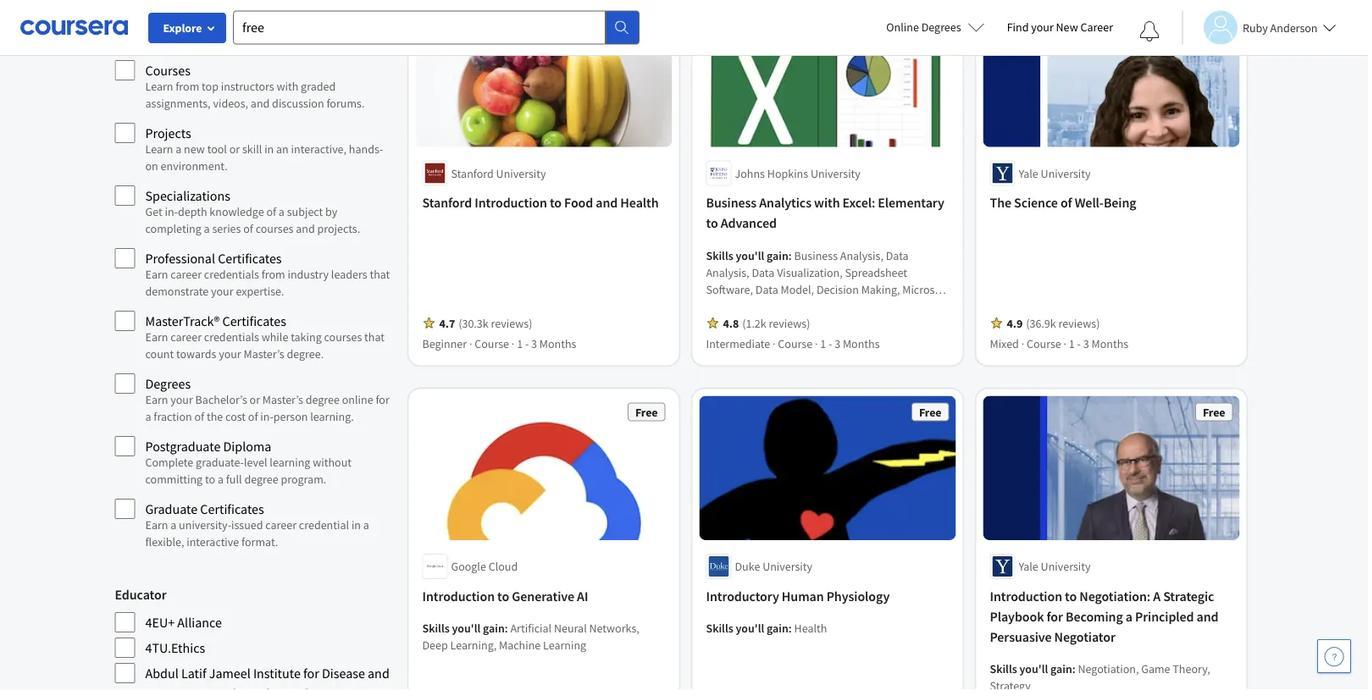 Task type: describe. For each thing, give the bounding box(es) containing it.
leaders
[[331, 267, 367, 282]]

networks,
[[589, 621, 640, 636]]

learning.
[[310, 409, 354, 425]]

introduction for introduction to generative ai
[[422, 588, 495, 605]]

completing
[[145, 221, 202, 236]]

new
[[184, 142, 205, 157]]

course for the
[[1027, 336, 1062, 351]]

earn for professional certificates
[[145, 267, 168, 282]]

(j-
[[265, 686, 280, 691]]

industry
[[288, 267, 329, 282]]

under
[[275, 16, 305, 31]]

get
[[145, 204, 162, 219]]

microsoft
[[903, 282, 949, 297]]

learning
[[270, 455, 310, 470]]

of left subject at the top of page
[[266, 204, 276, 219]]

series
[[212, 221, 241, 236]]

interactive
[[187, 535, 239, 550]]

stanford introduction to food and health
[[422, 194, 659, 211]]

1 vertical spatial data
[[752, 265, 775, 280]]

learning
[[543, 638, 587, 653]]

while
[[262, 330, 288, 345]]

skills
[[236, 16, 261, 31]]

yale for the
[[1019, 166, 1039, 181]]

a inside learn a new tool or skill in an interactive, hands- on environment.
[[176, 142, 182, 157]]

yale university for to
[[1019, 559, 1091, 574]]

master's inside the earn your bachelor's or master's degree online for a fraction of the cost of in-person learning.
[[263, 392, 303, 408]]

ruby
[[1243, 20, 1268, 35]]

earn a university-issued career credential in a flexible, interactive format.
[[145, 518, 369, 550]]

a inside complete graduate-level learning without committing to a full degree program.
[[218, 472, 224, 487]]

3 · from the left
[[773, 336, 776, 351]]

human
[[782, 588, 824, 605]]

videos,
[[213, 96, 248, 111]]

science
[[1014, 194, 1058, 211]]

projects
[[145, 125, 191, 142]]

committing
[[145, 472, 203, 487]]

mixed · course · 1 - 3 months
[[990, 336, 1129, 351]]

free for introductory human physiology
[[919, 404, 942, 420]]

that for professional certificates
[[370, 267, 390, 282]]

of down knowledge
[[243, 221, 253, 236]]

career inside earn a university-issued career credential in a flexible, interactive format.
[[265, 518, 297, 533]]

earn career credentials from industry leaders that demonstrate your expertise.
[[145, 267, 390, 299]]

courses
[[145, 62, 191, 79]]

skills you'll gain : for introduction to generative ai
[[422, 621, 511, 636]]

: for business analytics with excel: elementary to advanced
[[789, 248, 792, 263]]

degree inside complete graduate-level learning without committing to a full degree program.
[[244, 472, 278, 487]]

negotiation,
[[1078, 662, 1139, 677]]

by
[[326, 204, 338, 219]]

career for professional
[[171, 267, 202, 282]]

free for the science of well-being
[[1203, 11, 1226, 26]]

stanford for stanford introduction to food and health
[[422, 194, 472, 211]]

: for introduction to negotiation: a strategic playbook for becoming a principled and persuasive negotiator
[[1073, 662, 1076, 677]]

find
[[1007, 19, 1029, 35]]

artificial
[[511, 621, 552, 636]]

skills you'll gain : for introduction to negotiation: a strategic playbook for becoming a principled and persuasive negotiator
[[990, 662, 1078, 677]]

skill
[[242, 142, 262, 157]]

hopkins
[[768, 166, 809, 181]]

2 reviews) from the left
[[769, 315, 810, 331]]

introductory
[[706, 588, 779, 605]]

credentials for professional
[[204, 267, 259, 282]]

a left subject at the top of page
[[279, 204, 285, 219]]

beginner · course · 1 - 3 months
[[422, 336, 577, 351]]

strategic
[[1164, 588, 1215, 605]]

1 · from the left
[[469, 336, 472, 351]]

educator group
[[115, 585, 392, 691]]

show notifications image
[[1140, 21, 1160, 42]]

1 for stanford
[[517, 336, 523, 351]]

in inside the build job-relevant skills in under 2 hours with hands-on tutorials.
[[264, 16, 273, 31]]

learn from top instructors with graded assignments, videos, and discussion forums.
[[145, 79, 365, 111]]

and inside abdul latif jameel institute for disease and emergency analytics (j-idea)
[[368, 665, 390, 682]]

cost
[[225, 409, 246, 425]]

0 horizontal spatial degrees
[[145, 375, 191, 392]]

(1.2k
[[742, 315, 767, 331]]

free for introduction to generative ai
[[635, 404, 658, 420]]

introduction for introduction to negotiation: a strategic playbook for becoming a principled and persuasive negotiator
[[990, 588, 1063, 605]]

job-
[[174, 16, 193, 31]]

graded
[[301, 79, 336, 94]]

free for introduction to negotiation: a strategic playbook for becoming a principled and persuasive negotiator
[[1203, 404, 1226, 420]]

full
[[226, 472, 242, 487]]

stanford for stanford university
[[451, 166, 494, 181]]

skills for introduction to generative ai
[[422, 621, 450, 636]]

explore
[[163, 20, 202, 36]]

institute
[[253, 665, 301, 682]]

- for stanford
[[525, 336, 529, 351]]

0 horizontal spatial analysis,
[[706, 265, 750, 280]]

knowledge
[[210, 204, 264, 219]]

anderson
[[1271, 20, 1318, 35]]

software,
[[706, 282, 753, 297]]

learn for courses
[[145, 79, 173, 94]]

business for visualization,
[[794, 248, 838, 263]]

skills down introductory
[[706, 621, 734, 636]]

program.
[[281, 472, 326, 487]]

a inside the earn your bachelor's or master's degree online for a fraction of the cost of in-person learning.
[[145, 409, 151, 425]]

degree inside the earn your bachelor's or master's degree online for a fraction of the cost of in-person learning.
[[306, 392, 340, 408]]

2 1 from the left
[[821, 336, 826, 351]]

2 3 from the left
[[835, 336, 841, 351]]

explore button
[[148, 13, 226, 43]]

new
[[1056, 19, 1078, 35]]

with inside the build job-relevant skills in under 2 hours with hands-on tutorials.
[[346, 16, 368, 31]]

introduction inside stanford introduction to food and health link
[[475, 194, 547, 211]]

game
[[1142, 662, 1171, 677]]

statistical
[[823, 299, 871, 314]]

without
[[313, 455, 352, 470]]

free for stanford introduction to food and health
[[635, 11, 658, 26]]

reviews) for the
[[1059, 315, 1100, 331]]

course for stanford
[[475, 336, 509, 351]]

you'll for introduction to negotiation: a strategic playbook for becoming a principled and persuasive negotiator
[[1020, 662, 1048, 677]]

emergency
[[145, 686, 208, 691]]

a up flexible,
[[171, 518, 177, 533]]

0 vertical spatial data
[[886, 248, 909, 263]]

2 vertical spatial analysis,
[[777, 299, 820, 314]]

assignments,
[[145, 96, 211, 111]]

elementary
[[878, 194, 945, 211]]

postgraduate
[[145, 438, 221, 455]]

university for food
[[496, 166, 546, 181]]

cloud
[[489, 559, 518, 574]]

a
[[1154, 588, 1161, 605]]

4.8 (1.2k reviews)
[[723, 315, 810, 331]]

introduction to negotiation: a strategic playbook for becoming a principled and persuasive negotiator
[[990, 588, 1219, 646]]

a right credential
[[363, 518, 369, 533]]

the science of well-being
[[990, 194, 1137, 211]]

2 months from the left
[[843, 336, 880, 351]]

gain for business analytics with excel: elementary to advanced
[[767, 248, 789, 263]]

certificates for professional certificates
[[218, 250, 282, 267]]

: down introductory human physiology
[[789, 621, 792, 636]]

learn a new tool or skill in an interactive, hands- on environment.
[[145, 142, 383, 174]]

physiology
[[827, 588, 890, 605]]

to inside the introduction to negotiation: a strategic playbook for becoming a principled and persuasive negotiator
[[1065, 588, 1077, 605]]

degree.
[[287, 347, 324, 362]]

from inside earn career credentials from industry leaders that demonstrate your expertise.
[[262, 267, 285, 282]]

with inside learn from top instructors with graded assignments, videos, and discussion forums.
[[277, 79, 299, 94]]

you'll for introduction to generative ai
[[452, 621, 481, 636]]

tool
[[207, 142, 227, 157]]

2 horizontal spatial analysis,
[[840, 248, 884, 263]]

theory,
[[1173, 662, 1211, 677]]

from inside learn from top instructors with graded assignments, videos, and discussion forums.
[[176, 79, 199, 94]]

issued
[[231, 518, 263, 533]]

a left series
[[204, 221, 210, 236]]

introductory human physiology
[[706, 588, 890, 605]]

of left the the
[[194, 409, 204, 425]]

skills you'll gain : for business analytics with excel: elementary to advanced
[[706, 248, 794, 263]]

to inside business analytics with excel: elementary to advanced
[[706, 215, 718, 232]]

your inside earn career credentials from industry leaders that demonstrate your expertise.
[[211, 284, 234, 299]]

What do you want to learn? text field
[[233, 11, 606, 44]]

4.9 (36.9k reviews)
[[1007, 315, 1100, 331]]

business analytics with excel: elementary to advanced link
[[706, 193, 950, 233]]

degrees inside popup button
[[922, 19, 961, 35]]

find your new career
[[1007, 19, 1113, 35]]

ruby anderson
[[1243, 20, 1318, 35]]

introductory human physiology link
[[706, 586, 950, 607]]

yale university for science
[[1019, 166, 1091, 181]]

google
[[451, 559, 486, 574]]

you'll down introductory
[[736, 621, 765, 636]]

beginner
[[422, 336, 467, 351]]

specializations
[[145, 187, 230, 204]]

gain for introduction to generative ai
[[483, 621, 505, 636]]

duke
[[735, 559, 760, 574]]

- for the
[[1078, 336, 1081, 351]]

3 for the
[[1084, 336, 1089, 351]]

months for science
[[1092, 336, 1129, 351]]

skills you'll gain : health
[[706, 621, 827, 636]]

ruby anderson button
[[1182, 11, 1337, 44]]

latif
[[181, 665, 206, 682]]

instructors
[[221, 79, 274, 94]]

analytics inside abdul latif jameel institute for disease and emergency analytics (j-idea)
[[211, 686, 262, 691]]



Task type: locate. For each thing, give the bounding box(es) containing it.
build job-relevant skills in under 2 hours with hands-on tutorials.
[[145, 16, 368, 48]]

0 horizontal spatial analytics
[[211, 686, 262, 691]]

2 credentials from the top
[[204, 330, 259, 345]]

educator
[[115, 586, 167, 603]]

in inside earn a university-issued career credential in a flexible, interactive format.
[[352, 518, 361, 533]]

2 learn from the top
[[145, 142, 173, 157]]

2 yale university from the top
[[1019, 559, 1091, 574]]

you'll for business analytics with excel: elementary to advanced
[[736, 248, 765, 263]]

2 vertical spatial certificates
[[200, 501, 264, 518]]

your up the mastertrack® certificates at top
[[211, 284, 234, 299]]

in right credential
[[352, 518, 361, 533]]

in- inside the earn your bachelor's or master's degree online for a fraction of the cost of in-person learning.
[[260, 409, 274, 425]]

fraction
[[154, 409, 192, 425]]

0 horizontal spatial on
[[145, 158, 158, 174]]

0 vertical spatial yale university
[[1019, 166, 1091, 181]]

you'll down advanced
[[736, 248, 765, 263]]

0 vertical spatial business
[[706, 194, 757, 211]]

decision
[[817, 282, 859, 297]]

on inside learn a new tool or skill in an interactive, hands- on environment.
[[145, 158, 158, 174]]

2 course from the left
[[778, 336, 813, 351]]

reviews) up intermediate · course · 1 - 3 months
[[769, 315, 810, 331]]

online degrees button
[[873, 8, 999, 46]]

1 vertical spatial master's
[[263, 392, 303, 408]]

with inside business analytics with excel: elementary to advanced
[[814, 194, 840, 211]]

yale up science
[[1019, 166, 1039, 181]]

your up fraction
[[171, 392, 193, 408]]

0 vertical spatial in
[[264, 16, 273, 31]]

1 horizontal spatial business
[[794, 248, 838, 263]]

4 · from the left
[[815, 336, 818, 351]]

2 vertical spatial skills you'll gain :
[[990, 662, 1078, 677]]

3 course from the left
[[1027, 336, 1062, 351]]

0 vertical spatial yale
[[1019, 166, 1039, 181]]

degrees right online
[[922, 19, 961, 35]]

1 horizontal spatial degree
[[306, 392, 340, 408]]

1 horizontal spatial analysis,
[[777, 299, 820, 314]]

0 vertical spatial master's
[[244, 347, 284, 362]]

learn inside learn from top instructors with graded assignments, videos, and discussion forums.
[[145, 79, 173, 94]]

on down job-
[[180, 33, 193, 48]]

for up negotiator
[[1047, 608, 1063, 625]]

in for graduate certificates
[[352, 518, 361, 533]]

in- up completing at the left
[[165, 204, 178, 219]]

·
[[469, 336, 472, 351], [512, 336, 515, 351], [773, 336, 776, 351], [815, 336, 818, 351], [1022, 336, 1025, 351], [1064, 336, 1067, 351]]

0 horizontal spatial reviews)
[[491, 315, 533, 331]]

skills you'll gain : up strategy
[[990, 662, 1078, 677]]

earn inside earn a university-issued career credential in a flexible, interactive format.
[[145, 518, 168, 533]]

3 - from the left
[[1078, 336, 1081, 351]]

certificates
[[218, 250, 282, 267], [222, 313, 286, 330], [200, 501, 264, 518]]

skills up strategy
[[990, 662, 1018, 677]]

1 vertical spatial from
[[262, 267, 285, 282]]

3 down 4.9 (36.9k reviews)
[[1084, 336, 1089, 351]]

3 1 from the left
[[1069, 336, 1075, 351]]

0 horizontal spatial business
[[706, 194, 757, 211]]

1 vertical spatial health
[[794, 621, 827, 636]]

1 vertical spatial degrees
[[145, 375, 191, 392]]

: up visualization,
[[789, 248, 792, 263]]

career for mastertrack®
[[171, 330, 202, 345]]

abdul latif jameel institute for disease and emergency analytics (j-idea)
[[145, 665, 390, 691]]

0 horizontal spatial in-
[[165, 204, 178, 219]]

analysis, down model,
[[777, 299, 820, 314]]

graduate
[[145, 501, 198, 518]]

months for introduction
[[540, 336, 577, 351]]

introduction inside the introduction to generative ai link
[[422, 588, 495, 605]]

hands- for learn a new tool or skill in an interactive, hands- on environment.
[[349, 142, 383, 157]]

2 vertical spatial with
[[814, 194, 840, 211]]

1 3 from the left
[[531, 336, 537, 351]]

yale for introduction
[[1019, 559, 1039, 574]]

bachelor's
[[195, 392, 247, 408]]

2 vertical spatial career
[[265, 518, 297, 533]]

in right skills
[[264, 16, 273, 31]]

certificates down expertise. on the top of the page
[[222, 313, 286, 330]]

that inside earn career credentials while taking courses that count towards your master's degree.
[[364, 330, 385, 345]]

: down negotiator
[[1073, 662, 1076, 677]]

demonstrate
[[145, 284, 209, 299]]

- down 4.9 (36.9k reviews)
[[1078, 336, 1081, 351]]

1 vertical spatial that
[[364, 330, 385, 345]]

deep
[[422, 638, 448, 653]]

courses inside get in-depth knowledge of a subject by completing a series of courses and projects.
[[256, 221, 294, 236]]

· down 4.7 (30.3k reviews)
[[512, 336, 515, 351]]

yale university up the science of well-being
[[1019, 166, 1091, 181]]

1 horizontal spatial for
[[376, 392, 390, 408]]

online
[[887, 19, 919, 35]]

graduate-
[[196, 455, 244, 470]]

courses right taking
[[324, 330, 362, 345]]

and down 'strategic' at the bottom right
[[1197, 608, 1219, 625]]

2
[[307, 16, 313, 31]]

0 vertical spatial on
[[180, 33, 193, 48]]

analytics inside business analytics with excel: elementary to advanced
[[759, 194, 812, 211]]

1 vertical spatial yale
[[1019, 559, 1039, 574]]

learn left new in the top of the page
[[145, 142, 173, 157]]

credentials for mastertrack®
[[204, 330, 259, 345]]

1 vertical spatial certificates
[[222, 313, 286, 330]]

and right food
[[596, 194, 618, 211]]

· down 4.8 (1.2k reviews)
[[773, 336, 776, 351]]

1 - from the left
[[525, 336, 529, 351]]

1 yale university from the top
[[1019, 166, 1091, 181]]

1 vertical spatial business
[[794, 248, 838, 263]]

2 · from the left
[[512, 336, 515, 351]]

johns hopkins university
[[735, 166, 861, 181]]

2 horizontal spatial reviews)
[[1059, 315, 1100, 331]]

professional
[[145, 250, 215, 267]]

free for business analytics with excel: elementary to advanced
[[919, 11, 942, 26]]

your inside the earn your bachelor's or master's degree online for a fraction of the cost of in-person learning.
[[171, 392, 193, 408]]

from up assignments,
[[176, 79, 199, 94]]

in
[[264, 16, 273, 31], [265, 142, 274, 157], [352, 518, 361, 533]]

university up stanford introduction to food and health
[[496, 166, 546, 181]]

with right hours
[[346, 16, 368, 31]]

0 horizontal spatial degree
[[244, 472, 278, 487]]

1 yale from the top
[[1019, 166, 1039, 181]]

for inside abdul latif jameel institute for disease and emergency analytics (j-idea)
[[303, 665, 319, 682]]

credentials up towards
[[204, 330, 259, 345]]

earn
[[145, 267, 168, 282], [145, 330, 168, 345], [145, 392, 168, 408], [145, 518, 168, 533]]

career up "format."
[[265, 518, 297, 533]]

earn up fraction
[[145, 392, 168, 408]]

help center image
[[1324, 647, 1345, 667]]

for inside the earn your bachelor's or master's degree online for a fraction of the cost of in-person learning.
[[376, 392, 390, 408]]

or right tool
[[229, 142, 240, 157]]

credentials inside earn career credentials while taking courses that count towards your master's degree.
[[204, 330, 259, 345]]

the
[[990, 194, 1012, 211]]

university up the science of well-being
[[1041, 166, 1091, 181]]

2 horizontal spatial skills you'll gain :
[[990, 662, 1078, 677]]

hands- inside the build job-relevant skills in under 2 hours with hands-on tutorials.
[[145, 33, 180, 48]]

in-
[[165, 204, 178, 219], [260, 409, 274, 425]]

1 learn from the top
[[145, 79, 173, 94]]

1 horizontal spatial course
[[778, 336, 813, 351]]

for
[[376, 392, 390, 408], [1047, 608, 1063, 625], [303, 665, 319, 682]]

for right online
[[376, 392, 390, 408]]

or inside learn a new tool or skill in an interactive, hands- on environment.
[[229, 142, 240, 157]]

online
[[342, 392, 373, 408]]

a down negotiation:
[[1126, 608, 1133, 625]]

1 credentials from the top
[[204, 267, 259, 282]]

1 vertical spatial in
[[265, 142, 274, 157]]

1 horizontal spatial months
[[843, 336, 880, 351]]

career
[[1081, 19, 1113, 35]]

with up discussion
[[277, 79, 299, 94]]

0 horizontal spatial from
[[176, 79, 199, 94]]

introduction up "playbook"
[[990, 588, 1063, 605]]

1 horizontal spatial from
[[262, 267, 285, 282]]

earn inside the earn your bachelor's or master's degree online for a fraction of the cost of in-person learning.
[[145, 392, 168, 408]]

1 horizontal spatial in-
[[260, 409, 274, 425]]

0 vertical spatial career
[[171, 267, 202, 282]]

and inside get in-depth knowledge of a subject by completing a series of courses and projects.
[[296, 221, 315, 236]]

3 months from the left
[[1092, 336, 1129, 351]]

4tu.ethics
[[145, 640, 205, 657]]

5 · from the left
[[1022, 336, 1025, 351]]

earn for graduate certificates
[[145, 518, 168, 533]]

2 vertical spatial in
[[352, 518, 361, 533]]

stanford
[[451, 166, 494, 181], [422, 194, 472, 211]]

persuasive
[[990, 629, 1052, 646]]

in inside learn a new tool or skill in an interactive, hands- on environment.
[[265, 142, 274, 157]]

1 vertical spatial credentials
[[204, 330, 259, 345]]

of right cost
[[248, 409, 258, 425]]

earn inside earn career credentials while taking courses that count towards your master's degree.
[[145, 330, 168, 345]]

skills you'll gain :
[[706, 248, 794, 263], [422, 621, 511, 636], [990, 662, 1078, 677]]

skills for business analytics with excel: elementary to advanced
[[706, 248, 734, 263]]

top
[[202, 79, 219, 94]]

0 vertical spatial learn
[[145, 79, 173, 94]]

0 horizontal spatial health
[[621, 194, 659, 211]]

0 horizontal spatial with
[[277, 79, 299, 94]]

1 down statistical
[[821, 336, 826, 351]]

university for a
[[1041, 559, 1091, 574]]

1 course from the left
[[475, 336, 509, 351]]

to
[[550, 194, 562, 211], [706, 215, 718, 232], [205, 472, 215, 487], [498, 588, 509, 605], [1065, 588, 1077, 605]]

2 horizontal spatial with
[[814, 194, 840, 211]]

excel:
[[843, 194, 876, 211]]

spreadsheet
[[845, 265, 908, 280]]

abdul
[[145, 665, 179, 682]]

and
[[251, 96, 270, 111], [596, 194, 618, 211], [296, 221, 315, 236], [1197, 608, 1219, 625], [368, 665, 390, 682]]

or inside the earn your bachelor's or master's degree online for a fraction of the cost of in-person learning.
[[250, 392, 260, 408]]

6 · from the left
[[1064, 336, 1067, 351]]

career inside earn career credentials from industry leaders that demonstrate your expertise.
[[171, 267, 202, 282]]

university
[[496, 166, 546, 181], [811, 166, 861, 181], [1041, 166, 1091, 181], [763, 559, 813, 574], [1041, 559, 1091, 574]]

1 down 4.9 (36.9k reviews)
[[1069, 336, 1075, 351]]

3 down statistical
[[835, 336, 841, 351]]

and inside the introduction to negotiation: a strategic playbook for becoming a principled and persuasive negotiator
[[1197, 608, 1219, 625]]

introduction down google
[[422, 588, 495, 605]]

business for to
[[706, 194, 757, 211]]

0 vertical spatial with
[[346, 16, 368, 31]]

2 vertical spatial for
[[303, 665, 319, 682]]

hands- for build job-relevant skills in under 2 hours with hands-on tutorials.
[[145, 33, 180, 48]]

find your new career link
[[999, 17, 1122, 38]]

0 horizontal spatial -
[[525, 336, 529, 351]]

university up excel:
[[811, 166, 861, 181]]

on inside the build job-relevant skills in under 2 hours with hands-on tutorials.
[[180, 33, 193, 48]]

an
[[276, 142, 289, 157]]

1 horizontal spatial with
[[346, 16, 368, 31]]

1 vertical spatial stanford
[[422, 194, 472, 211]]

0 vertical spatial hands-
[[145, 33, 180, 48]]

in for projects
[[265, 142, 274, 157]]

gain
[[767, 248, 789, 263], [483, 621, 505, 636], [767, 621, 789, 636], [1051, 662, 1073, 677]]

business inside business analytics with excel: elementary to advanced
[[706, 194, 757, 211]]

1 horizontal spatial courses
[[324, 330, 362, 345]]

0 horizontal spatial 1
[[517, 336, 523, 351]]

1 vertical spatial in-
[[260, 409, 274, 425]]

format.
[[242, 535, 278, 550]]

0 vertical spatial health
[[621, 194, 659, 211]]

gain down introductory human physiology
[[767, 621, 789, 636]]

1 vertical spatial with
[[277, 79, 299, 94]]

certificates up expertise. on the top of the page
[[218, 250, 282, 267]]

tutorials.
[[195, 33, 240, 48]]

of left well-
[[1061, 194, 1072, 211]]

1 vertical spatial career
[[171, 330, 202, 345]]

1 reviews) from the left
[[491, 315, 533, 331]]

on for environment.
[[145, 158, 158, 174]]

earn for mastertrack® certificates
[[145, 330, 168, 345]]

1 horizontal spatial skills you'll gain :
[[706, 248, 794, 263]]

reviews) for stanford
[[491, 315, 533, 331]]

certificates down full on the bottom left of the page
[[200, 501, 264, 518]]

degree
[[306, 392, 340, 408], [244, 472, 278, 487]]

get in-depth knowledge of a subject by completing a series of courses and projects.
[[145, 204, 360, 236]]

skills you'll gain : up learning,
[[422, 621, 511, 636]]

4.7 (30.3k reviews)
[[439, 315, 533, 331]]

1 earn from the top
[[145, 267, 168, 282]]

introduction to generative ai link
[[422, 586, 666, 607]]

in- right cost
[[260, 409, 274, 425]]

1 horizontal spatial degrees
[[922, 19, 961, 35]]

reviews) up beginner · course · 1 - 3 months
[[491, 315, 533, 331]]

1 down 4.7 (30.3k reviews)
[[517, 336, 523, 351]]

the science of well-being link
[[990, 193, 1233, 213]]

person
[[274, 409, 308, 425]]

analytics down hopkins
[[759, 194, 812, 211]]

university-
[[179, 518, 231, 533]]

professional certificates
[[145, 250, 282, 267]]

skills up deep
[[422, 621, 450, 636]]

that for mastertrack® certificates
[[364, 330, 385, 345]]

0 vertical spatial in-
[[165, 204, 178, 219]]

master's inside earn career credentials while taking courses that count towards your master's degree.
[[244, 347, 284, 362]]

of
[[1061, 194, 1072, 211], [266, 204, 276, 219], [243, 221, 253, 236], [194, 409, 204, 425], [248, 409, 258, 425]]

you'll up learning,
[[452, 621, 481, 636]]

0 vertical spatial from
[[176, 79, 199, 94]]

1 vertical spatial yale university
[[1019, 559, 1091, 574]]

that up online
[[364, 330, 385, 345]]

master's up person
[[263, 392, 303, 408]]

business inside business analysis, data analysis, data visualization, spreadsheet software, data model, decision making, microsoft excel, process analysis, statistical visualization
[[794, 248, 838, 263]]

0 vertical spatial skills you'll gain :
[[706, 248, 794, 263]]

- down 4.7 (30.3k reviews)
[[525, 336, 529, 351]]

2 horizontal spatial for
[[1047, 608, 1063, 625]]

your inside earn career credentials while taking courses that count towards your master's degree.
[[219, 347, 241, 362]]

your right find
[[1031, 19, 1054, 35]]

idea)
[[280, 686, 310, 691]]

credentials inside earn career credentials from industry leaders that demonstrate your expertise.
[[204, 267, 259, 282]]

course down 4.8 (1.2k reviews)
[[778, 336, 813, 351]]

to inside complete graduate-level learning without committing to a full degree program.
[[205, 472, 215, 487]]

introduction inside the introduction to negotiation: a strategic playbook for becoming a principled and persuasive negotiator
[[990, 588, 1063, 605]]

learn up assignments,
[[145, 79, 173, 94]]

from up expertise. on the top of the page
[[262, 267, 285, 282]]

expertise.
[[236, 284, 284, 299]]

stanford university
[[451, 166, 546, 181]]

credentials up expertise. on the top of the page
[[204, 267, 259, 282]]

playbook
[[990, 608, 1044, 625]]

1 horizontal spatial or
[[250, 392, 260, 408]]

with left excel:
[[814, 194, 840, 211]]

analysis, up spreadsheet
[[840, 248, 884, 263]]

1 horizontal spatial reviews)
[[769, 315, 810, 331]]

certificates for graduate certificates
[[200, 501, 264, 518]]

· down 4.9 (36.9k reviews)
[[1064, 336, 1067, 351]]

1 horizontal spatial analytics
[[759, 194, 812, 211]]

1 horizontal spatial 1
[[821, 336, 826, 351]]

count
[[145, 347, 174, 362]]

a inside the introduction to negotiation: a strategic playbook for becoming a principled and persuasive negotiator
[[1126, 608, 1133, 625]]

stanford down stanford university
[[422, 194, 472, 211]]

1 vertical spatial courses
[[324, 330, 362, 345]]

: up machine
[[505, 621, 508, 636]]

None search field
[[233, 11, 640, 44]]

1 vertical spatial hands-
[[349, 142, 383, 157]]

university up introductory human physiology
[[763, 559, 813, 574]]

yale
[[1019, 166, 1039, 181], [1019, 559, 1039, 574]]

business
[[706, 194, 757, 211], [794, 248, 838, 263]]

on for tutorials.
[[180, 33, 193, 48]]

making,
[[861, 282, 900, 297]]

1
[[517, 336, 523, 351], [821, 336, 826, 351], [1069, 336, 1075, 351]]

health right food
[[621, 194, 659, 211]]

0 horizontal spatial for
[[303, 665, 319, 682]]

1 vertical spatial skills you'll gain :
[[422, 621, 511, 636]]

to down graduate-
[[205, 472, 215, 487]]

subject
[[287, 204, 323, 219]]

to left food
[[550, 194, 562, 211]]

flexible,
[[145, 535, 184, 550]]

for inside the introduction to negotiation: a strategic playbook for becoming a principled and persuasive negotiator
[[1047, 608, 1063, 625]]

0 vertical spatial or
[[229, 142, 240, 157]]

degree down level
[[244, 472, 278, 487]]

hours
[[315, 16, 344, 31]]

principled
[[1136, 608, 1194, 625]]

gain for introduction to negotiation: a strategic playbook for becoming a principled and persuasive negotiator
[[1051, 662, 1073, 677]]

and down subject at the top of page
[[296, 221, 315, 236]]

1 horizontal spatial on
[[180, 33, 193, 48]]

1 horizontal spatial health
[[794, 621, 827, 636]]

course down 4.7 (30.3k reviews)
[[475, 336, 509, 351]]

master's down while
[[244, 347, 284, 362]]

coursera image
[[20, 14, 128, 41]]

for up idea)
[[303, 665, 319, 682]]

university for well-
[[1041, 166, 1091, 181]]

· down decision
[[815, 336, 818, 351]]

3 earn from the top
[[145, 392, 168, 408]]

0 vertical spatial analysis,
[[840, 248, 884, 263]]

1 1 from the left
[[517, 336, 523, 351]]

master's
[[244, 347, 284, 362], [263, 392, 303, 408]]

- down statistical
[[829, 336, 832, 351]]

and inside learn from top instructors with graded assignments, videos, and discussion forums.
[[251, 96, 270, 111]]

1 horizontal spatial hands-
[[349, 142, 383, 157]]

2 horizontal spatial 1
[[1069, 336, 1075, 351]]

0 vertical spatial analytics
[[759, 194, 812, 211]]

career
[[171, 267, 202, 282], [171, 330, 202, 345], [265, 518, 297, 533]]

career up demonstrate
[[171, 267, 202, 282]]

0 vertical spatial degree
[[306, 392, 340, 408]]

earn inside earn career credentials from industry leaders that demonstrate your expertise.
[[145, 267, 168, 282]]

or right bachelor's
[[250, 392, 260, 408]]

0 horizontal spatial 3
[[531, 336, 537, 351]]

intermediate
[[706, 336, 771, 351]]

to down cloud
[[498, 588, 509, 605]]

yale university
[[1019, 166, 1091, 181], [1019, 559, 1091, 574]]

learn
[[145, 79, 173, 94], [145, 142, 173, 157]]

mastertrack®
[[145, 313, 220, 330]]

in- inside get in-depth knowledge of a subject by completing a series of courses and projects.
[[165, 204, 178, 219]]

analytics
[[759, 194, 812, 211], [211, 686, 262, 691]]

credential
[[299, 518, 349, 533]]

2 yale from the top
[[1019, 559, 1039, 574]]

2 horizontal spatial months
[[1092, 336, 1129, 351]]

2 - from the left
[[829, 336, 832, 351]]

1 horizontal spatial 3
[[835, 336, 841, 351]]

4.7
[[439, 315, 455, 331]]

1 months from the left
[[540, 336, 577, 351]]

level
[[244, 455, 267, 470]]

3 for stanford
[[531, 336, 537, 351]]

0 vertical spatial degrees
[[922, 19, 961, 35]]

: for introduction to generative ai
[[505, 621, 508, 636]]

3 3 from the left
[[1084, 336, 1089, 351]]

0 vertical spatial courses
[[256, 221, 294, 236]]

career inside earn career credentials while taking courses that count towards your master's degree.
[[171, 330, 202, 345]]

2 vertical spatial data
[[756, 282, 779, 297]]

university up negotiation:
[[1041, 559, 1091, 574]]

that right leaders
[[370, 267, 390, 282]]

courses inside earn career credentials while taking courses that count towards your master's degree.
[[324, 330, 362, 345]]

1 vertical spatial degree
[[244, 472, 278, 487]]

hands- inside learn a new tool or skill in an interactive, hands- on environment.
[[349, 142, 383, 157]]

4 earn from the top
[[145, 518, 168, 533]]

1 for the
[[1069, 336, 1075, 351]]

skills for introduction to negotiation: a strategic playbook for becoming a principled and persuasive negotiator
[[990, 662, 1018, 677]]

0 horizontal spatial course
[[475, 336, 509, 351]]

that
[[370, 267, 390, 282], [364, 330, 385, 345]]

hands- down "build"
[[145, 33, 180, 48]]

gain down negotiator
[[1051, 662, 1073, 677]]

0 horizontal spatial courses
[[256, 221, 294, 236]]

and down instructors
[[251, 96, 270, 111]]

0 vertical spatial for
[[376, 392, 390, 408]]

yale university up "playbook"
[[1019, 559, 1091, 574]]

learn for projects
[[145, 142, 173, 157]]

learn inside learn a new tool or skill in an interactive, hands- on environment.
[[145, 142, 173, 157]]

and right disease
[[368, 665, 390, 682]]

with
[[346, 16, 368, 31], [277, 79, 299, 94], [814, 194, 840, 211]]

that inside earn career credentials from industry leaders that demonstrate your expertise.
[[370, 267, 390, 282]]

0 vertical spatial stanford
[[451, 166, 494, 181]]

a left fraction
[[145, 409, 151, 425]]

2 horizontal spatial course
[[1027, 336, 1062, 351]]

towards
[[176, 347, 216, 362]]

earn up demonstrate
[[145, 267, 168, 282]]

certificates for mastertrack® certificates
[[222, 313, 286, 330]]

course down (36.9k
[[1027, 336, 1062, 351]]

alliance
[[177, 614, 222, 631]]

3 reviews) from the left
[[1059, 315, 1100, 331]]

earn for degrees
[[145, 392, 168, 408]]

0 horizontal spatial months
[[540, 336, 577, 351]]

· down (30.3k
[[469, 336, 472, 351]]

0 horizontal spatial or
[[229, 142, 240, 157]]

2 earn from the top
[[145, 330, 168, 345]]

2 horizontal spatial 3
[[1084, 336, 1089, 351]]

1 vertical spatial for
[[1047, 608, 1063, 625]]

1 vertical spatial analytics
[[211, 686, 262, 691]]



Task type: vqa. For each thing, say whether or not it's contained in the screenshot.


